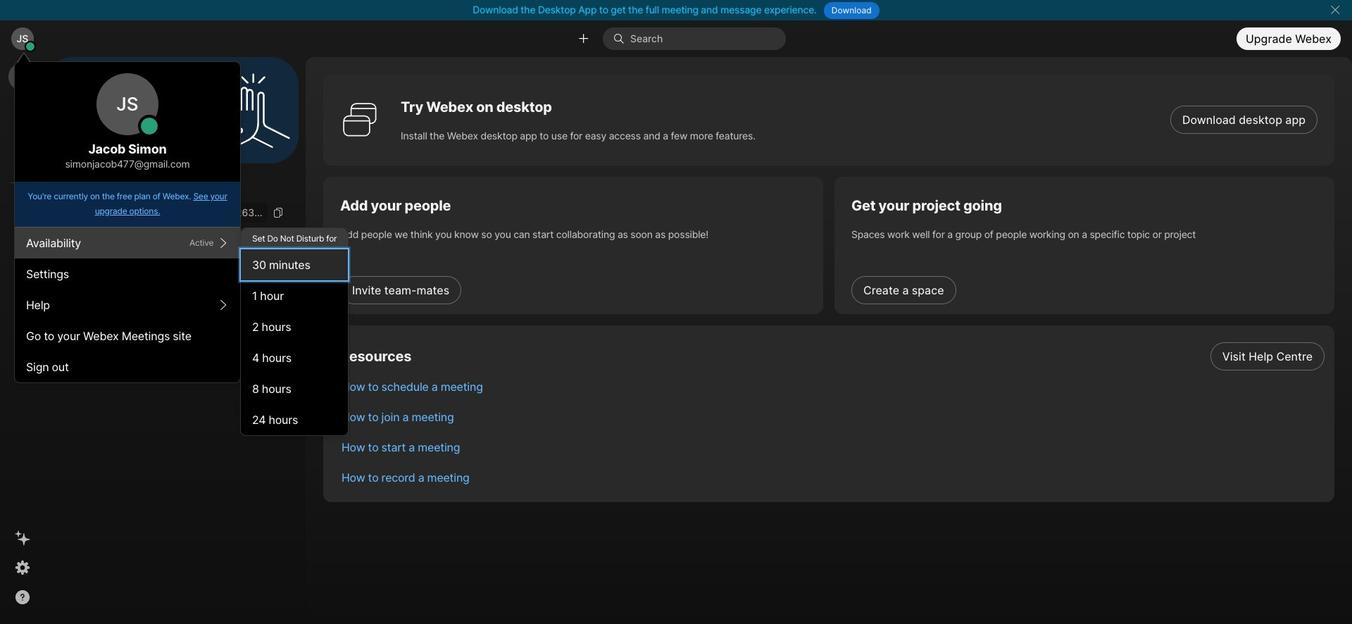 Task type: vqa. For each thing, say whether or not it's contained in the screenshot.
the Appearance tab
no



Task type: locate. For each thing, give the bounding box(es) containing it.
list item
[[330, 341, 1335, 371], [330, 371, 1335, 402], [330, 402, 1335, 432], [330, 432, 1335, 462], [330, 462, 1335, 492]]

1 vertical spatial arrow right_16 image
[[218, 299, 229, 311]]

arrow right_16 image inside set status menu item
[[218, 237, 229, 249]]

navigation
[[0, 57, 45, 624]]

None text field
[[56, 203, 268, 223]]

go to your webex meetings site menu item
[[15, 321, 240, 351]]

set do not disturb for 24 hours menu item
[[241, 404, 348, 435]]

arrow right_16 image inside the "help" menu item
[[218, 299, 229, 311]]

set status menu item
[[15, 228, 240, 259]]

arrow right_16 image
[[218, 237, 229, 249], [218, 299, 229, 311]]

help menu item
[[15, 290, 240, 321]]

0 vertical spatial arrow right_16 image
[[218, 237, 229, 249]]

2 arrow right_16 image from the top
[[218, 299, 229, 311]]

1 arrow right_16 image from the top
[[218, 237, 229, 249]]

settings menu item
[[15, 259, 240, 290]]

set do not disturb for 30 minutes menu item
[[241, 249, 348, 280]]

set do not disturb for 4 hours menu item
[[241, 342, 348, 373]]

two hands high-fiving image
[[211, 68, 295, 153]]

menu item
[[241, 228, 348, 249]]

3 list item from the top
[[330, 402, 1335, 432]]

set do not disturb for 2 hours menu item
[[241, 311, 348, 342]]



Task type: describe. For each thing, give the bounding box(es) containing it.
5 list item from the top
[[330, 462, 1335, 492]]

set do not disturb for 8 hours menu item
[[241, 373, 348, 404]]

webex tab list
[[8, 63, 37, 214]]

4 list item from the top
[[330, 432, 1335, 462]]

set do not disturb for 1 hour menu item
[[241, 280, 348, 311]]

profile settings menu menu bar
[[15, 228, 349, 436]]

2 list item from the top
[[330, 371, 1335, 402]]

1 list item from the top
[[330, 341, 1335, 371]]

cancel_16 image
[[1330, 4, 1341, 15]]

availability menu
[[241, 228, 348, 435]]

sign out menu item
[[15, 351, 240, 382]]



